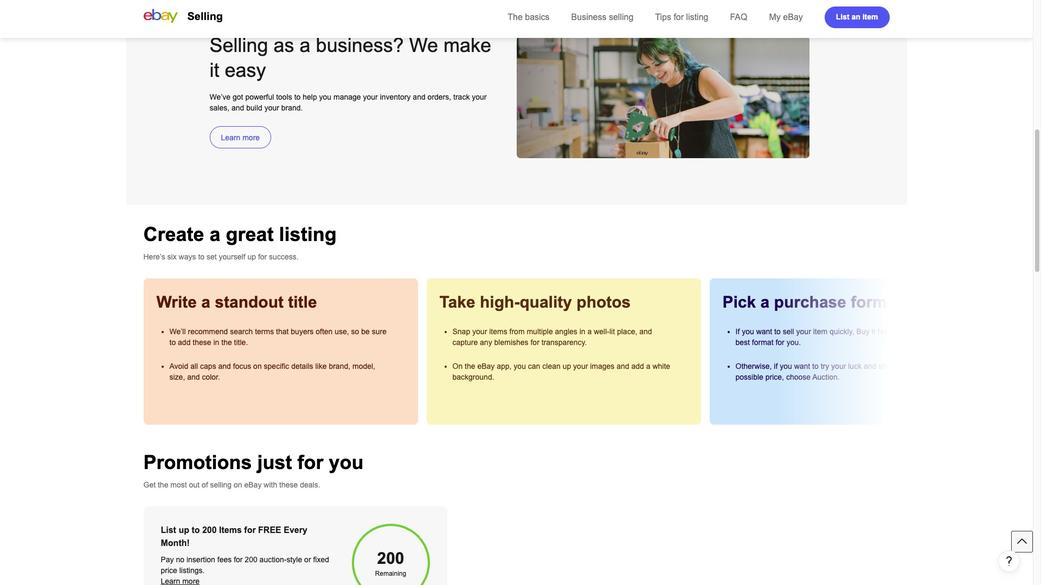 Task type: locate. For each thing, give the bounding box(es) containing it.
1 vertical spatial up
[[563, 362, 571, 371]]

1 horizontal spatial item
[[863, 12, 878, 21]]

listing right the 'tips'
[[686, 12, 708, 22]]

my ebay link
[[769, 12, 803, 22]]

0 vertical spatial on
[[253, 362, 262, 371]]

luck
[[848, 362, 862, 371]]

2 horizontal spatial 200
[[377, 550, 404, 568]]

to inside we'll recommend search terms that buyers often use, so be sure to add these in the title.
[[169, 338, 176, 347]]

take
[[440, 293, 475, 311]]

1 horizontal spatial want
[[794, 362, 810, 371]]

0 horizontal spatial it
[[210, 59, 219, 81]]

1 vertical spatial add
[[631, 362, 644, 371]]

these right with
[[279, 481, 298, 490]]

these down recommend
[[193, 338, 211, 347]]

best inside if you want to sell your item quickly, buy it now is probably the best format for you.
[[736, 338, 750, 347]]

0 vertical spatial it
[[210, 59, 219, 81]]

0 horizontal spatial 200
[[202, 526, 217, 535]]

a
[[300, 34, 311, 56], [210, 223, 220, 246], [201, 293, 210, 311], [761, 293, 770, 311], [588, 328, 592, 336], [646, 362, 650, 371]]

brand,
[[329, 362, 350, 371]]

1 vertical spatial best
[[923, 362, 937, 371]]

ebay inside the on the ebay app, you can clean up your images and add a white background.
[[477, 362, 495, 371]]

list for list an item
[[836, 12, 850, 21]]

to left try
[[812, 362, 819, 371]]

like
[[315, 362, 327, 371]]

search
[[230, 328, 253, 336]]

1 vertical spatial format
[[752, 338, 774, 347]]

1 vertical spatial selling
[[210, 481, 232, 490]]

snap
[[453, 328, 470, 336]]

we've
[[210, 93, 231, 101]]

your left the images
[[573, 362, 588, 371]]

for right the 'tips'
[[674, 12, 684, 22]]

selling right of
[[210, 481, 232, 490]]

great
[[226, 223, 274, 246]]

best down if
[[736, 338, 750, 347]]

your down the "powerful"
[[264, 104, 279, 112]]

business
[[571, 12, 607, 22]]

details
[[291, 362, 313, 371]]

it up the we've
[[210, 59, 219, 81]]

want inside if you want to sell your item quickly, buy it now is probably the best format for you.
[[756, 328, 772, 336]]

avoid all caps and focus on specific details like brand, model, size, and color.
[[169, 362, 375, 382]]

0 horizontal spatial ebay
[[244, 481, 262, 490]]

ebay up background.
[[477, 362, 495, 371]]

1 horizontal spatial format
[[851, 293, 902, 311]]

the
[[934, 328, 944, 336], [221, 338, 232, 347], [465, 362, 475, 371], [910, 362, 921, 371], [158, 481, 168, 490]]

it inside if you want to sell your item quickly, buy it now is probably the best format for you.
[[872, 328, 876, 336]]

we've got powerful tools to help you manage your inventory and orders, track your sales, and build your brand.
[[210, 93, 487, 112]]

size,
[[169, 373, 185, 382]]

list left an
[[836, 12, 850, 21]]

it inside selling as a business? we make it easy
[[210, 59, 219, 81]]

for right shoot
[[899, 362, 908, 371]]

clean
[[542, 362, 561, 371]]

auction.
[[812, 373, 840, 382]]

items
[[219, 526, 242, 535]]

transparency.
[[542, 338, 587, 347]]

want left "sell" in the right bottom of the page
[[756, 328, 772, 336]]

ebay left with
[[244, 481, 262, 490]]

and right 'luck'
[[864, 362, 877, 371]]

here's six ways to set yourself up for success.
[[143, 253, 299, 261]]

your right try
[[831, 362, 846, 371]]

a left well-
[[588, 328, 592, 336]]

add
[[178, 338, 191, 347], [631, 362, 644, 371]]

fixed
[[313, 556, 329, 564]]

0 vertical spatial these
[[193, 338, 211, 347]]

we'll recommend search terms that buyers often use, so be sure to add these in the title.
[[169, 328, 387, 347]]

sure
[[372, 328, 387, 336]]

high-
[[480, 293, 520, 311]]

200 left items at the left of page
[[202, 526, 217, 535]]

best inside otherwise, if you want to try your luck and shoot for the best possible price, choose auction.
[[923, 362, 937, 371]]

1 horizontal spatial these
[[279, 481, 298, 490]]

list
[[836, 12, 850, 21], [161, 526, 176, 535]]

1 vertical spatial in
[[213, 338, 219, 347]]

background.
[[453, 373, 494, 382]]

to inside otherwise, if you want to try your luck and shoot for the best possible price, choose auction.
[[812, 362, 819, 371]]

1 horizontal spatial list
[[836, 12, 850, 21]]

add inside the on the ebay app, you can clean up your images and add a white background.
[[631, 362, 644, 371]]

pick a purchase format
[[723, 293, 902, 311]]

auction-
[[260, 556, 287, 564]]

to down we'll
[[169, 338, 176, 347]]

list inside list up to 200 items for free every month!
[[161, 526, 176, 535]]

for left you.
[[776, 338, 785, 347]]

1 horizontal spatial in
[[580, 328, 585, 336]]

item left quickly,
[[813, 328, 828, 336]]

format
[[851, 293, 902, 311], [752, 338, 774, 347]]

1 horizontal spatial it
[[872, 328, 876, 336]]

these
[[193, 338, 211, 347], [279, 481, 298, 490]]

1 horizontal spatial up
[[247, 253, 256, 261]]

as
[[274, 34, 294, 56]]

up right yourself
[[247, 253, 256, 261]]

for down multiple
[[531, 338, 539, 347]]

in down recommend
[[213, 338, 219, 347]]

pay no insertion fees for 200 auction-style or fixed price listings.
[[161, 556, 329, 575]]

success.
[[269, 253, 299, 261]]

to
[[294, 93, 301, 101], [198, 253, 204, 261], [774, 328, 781, 336], [169, 338, 176, 347], [812, 362, 819, 371], [192, 526, 200, 535]]

1 vertical spatial want
[[794, 362, 810, 371]]

selling for selling
[[187, 10, 223, 22]]

these inside we'll recommend search terms that buyers often use, so be sure to add these in the title.
[[193, 338, 211, 347]]

selling right business
[[609, 12, 634, 22]]

a right as
[[300, 34, 311, 56]]

a right pick
[[761, 293, 770, 311]]

your up you.
[[796, 328, 811, 336]]

200 inside 200 remaining
[[377, 550, 404, 568]]

1 horizontal spatial on
[[253, 362, 262, 371]]

to up insertion
[[192, 526, 200, 535]]

promotions
[[143, 452, 252, 474]]

the right probably
[[934, 328, 944, 336]]

snap your items from multiple angles in a well-lit place, and capture any blemishes for transparency.
[[453, 328, 652, 347]]

list up month!
[[161, 526, 176, 535]]

1 vertical spatial item
[[813, 328, 828, 336]]

0 horizontal spatial add
[[178, 338, 191, 347]]

1 vertical spatial ebay
[[477, 362, 495, 371]]

0 horizontal spatial up
[[179, 526, 189, 535]]

1 horizontal spatial best
[[923, 362, 937, 371]]

0 horizontal spatial best
[[736, 338, 750, 347]]

item right an
[[863, 12, 878, 21]]

and right the images
[[617, 362, 629, 371]]

inventory
[[380, 93, 411, 101]]

2 vertical spatial ebay
[[244, 481, 262, 490]]

on the ebay app, you can clean up your images and add a white background.
[[453, 362, 670, 382]]

best down probably
[[923, 362, 937, 371]]

otherwise,
[[736, 362, 772, 371]]

the inside the on the ebay app, you can clean up your images and add a white background.
[[465, 362, 475, 371]]

0 vertical spatial item
[[863, 12, 878, 21]]

0 vertical spatial selling
[[609, 12, 634, 22]]

1 vertical spatial these
[[279, 481, 298, 490]]

specific
[[264, 362, 289, 371]]

the up background.
[[465, 362, 475, 371]]

possible
[[736, 373, 763, 382]]

200 left auction-
[[245, 556, 257, 564]]

2 vertical spatial up
[[179, 526, 189, 535]]

0 vertical spatial in
[[580, 328, 585, 336]]

selling for selling as a business? we make it easy
[[210, 34, 268, 56]]

and inside otherwise, if you want to try your luck and shoot for the best possible price, choose auction.
[[864, 362, 877, 371]]

1 horizontal spatial add
[[631, 362, 644, 371]]

remaining
[[375, 570, 406, 578]]

from
[[509, 328, 525, 336]]

quickly,
[[830, 328, 854, 336]]

up
[[247, 253, 256, 261], [563, 362, 571, 371], [179, 526, 189, 535]]

format up otherwise,
[[752, 338, 774, 347]]

for right the fees
[[234, 556, 243, 564]]

you
[[319, 93, 331, 101], [742, 328, 754, 336], [514, 362, 526, 371], [780, 362, 792, 371], [329, 452, 364, 474]]

and left orders,
[[413, 93, 426, 101]]

0 horizontal spatial selling
[[210, 481, 232, 490]]

0 vertical spatial ebay
[[783, 12, 803, 22]]

your up any
[[472, 328, 487, 336]]

0 horizontal spatial listing
[[279, 223, 337, 246]]

we'll
[[169, 328, 186, 336]]

you inside the on the ebay app, you can clean up your images and add a white background.
[[514, 362, 526, 371]]

format up the now
[[851, 293, 902, 311]]

on
[[453, 362, 463, 371]]

up inside list up to 200 items for free every month!
[[179, 526, 189, 535]]

any
[[480, 338, 492, 347]]

your right manage at the top
[[363, 93, 378, 101]]

1 vertical spatial selling
[[210, 34, 268, 56]]

if you want to sell your item quickly, buy it now is probably the best format for you.
[[736, 328, 944, 347]]

it right buy
[[872, 328, 876, 336]]

0 horizontal spatial format
[[752, 338, 774, 347]]

title
[[288, 293, 317, 311]]

up right clean
[[563, 362, 571, 371]]

want up choose
[[794, 362, 810, 371]]

0 horizontal spatial in
[[213, 338, 219, 347]]

a left white
[[646, 362, 650, 371]]

the left title.
[[221, 338, 232, 347]]

0 vertical spatial listing
[[686, 12, 708, 22]]

business?
[[316, 34, 404, 56]]

and inside the on the ebay app, you can clean up your images and add a white background.
[[617, 362, 629, 371]]

ebay right my
[[783, 12, 803, 22]]

0 horizontal spatial these
[[193, 338, 211, 347]]

on inside avoid all caps and focus on specific details like brand, model, size, and color.
[[253, 362, 262, 371]]

in inside we'll recommend search terms that buyers often use, so be sure to add these in the title.
[[213, 338, 219, 347]]

0 horizontal spatial list
[[161, 526, 176, 535]]

be
[[361, 328, 370, 336]]

shoot
[[879, 362, 897, 371]]

write
[[156, 293, 197, 311]]

selling as a business? we make it easy
[[210, 34, 491, 81]]

2 horizontal spatial ebay
[[783, 12, 803, 22]]

here's
[[143, 253, 165, 261]]

0 vertical spatial want
[[756, 328, 772, 336]]

0 horizontal spatial want
[[756, 328, 772, 336]]

1 vertical spatial it
[[872, 328, 876, 336]]

0 vertical spatial add
[[178, 338, 191, 347]]

0 horizontal spatial item
[[813, 328, 828, 336]]

0 vertical spatial list
[[836, 12, 850, 21]]

so
[[351, 328, 359, 336]]

1 vertical spatial list
[[161, 526, 176, 535]]

200 up remaining
[[377, 550, 404, 568]]

on right focus
[[253, 362, 262, 371]]

for right items at the left of page
[[244, 526, 256, 535]]

yourself
[[219, 253, 245, 261]]

2 horizontal spatial up
[[563, 362, 571, 371]]

deals.
[[300, 481, 320, 490]]

business selling
[[571, 12, 634, 22]]

in right angles
[[580, 328, 585, 336]]

a inside the snap your items from multiple angles in a well-lit place, and capture any blemishes for transparency.
[[588, 328, 592, 336]]

learn more link
[[210, 126, 271, 149]]

and right place,
[[639, 328, 652, 336]]

to left "sell" in the right bottom of the page
[[774, 328, 781, 336]]

in inside the snap your items from multiple angles in a well-lit place, and capture any blemishes for transparency.
[[580, 328, 585, 336]]

sales,
[[210, 104, 229, 112]]

1 horizontal spatial 200
[[245, 556, 257, 564]]

your inside if you want to sell your item quickly, buy it now is probably the best format for you.
[[796, 328, 811, 336]]

1 horizontal spatial ebay
[[477, 362, 495, 371]]

the right shoot
[[910, 362, 921, 371]]

1 vertical spatial on
[[234, 481, 242, 490]]

more
[[242, 133, 260, 142]]

0 vertical spatial selling
[[187, 10, 223, 22]]

up up month!
[[179, 526, 189, 535]]

0 vertical spatial best
[[736, 338, 750, 347]]

add down we'll
[[178, 338, 191, 347]]

listing up success.
[[279, 223, 337, 246]]

it
[[210, 59, 219, 81], [872, 328, 876, 336]]

want inside otherwise, if you want to try your luck and shoot for the best possible price, choose auction.
[[794, 362, 810, 371]]

selling inside selling as a business? we make it easy
[[210, 34, 268, 56]]

to up brand.
[[294, 93, 301, 101]]

purchase
[[774, 293, 846, 311]]

help
[[303, 93, 317, 101]]

often
[[316, 328, 333, 336]]

add left white
[[631, 362, 644, 371]]

white
[[653, 362, 670, 371]]

on down promotions just for you
[[234, 481, 242, 490]]

1 vertical spatial listing
[[279, 223, 337, 246]]



Task type: vqa. For each thing, say whether or not it's contained in the screenshot.
yourself
yes



Task type: describe. For each thing, give the bounding box(es) containing it.
list for list up to 200 items for free every month!
[[161, 526, 176, 535]]

blemishes
[[494, 338, 528, 347]]

can
[[528, 362, 540, 371]]

format inside if you want to sell your item quickly, buy it now is probably the best format for you.
[[752, 338, 774, 347]]

for inside if you want to sell your item quickly, buy it now is probably the best format for you.
[[776, 338, 785, 347]]

out
[[189, 481, 200, 490]]

business selling link
[[571, 12, 634, 22]]

a inside selling as a business? we make it easy
[[300, 34, 311, 56]]

and down the got
[[232, 104, 244, 112]]

my
[[769, 12, 781, 22]]

price,
[[766, 373, 784, 382]]

get
[[143, 481, 156, 490]]

every
[[284, 526, 307, 535]]

you inside if you want to sell your item quickly, buy it now is probably the best format for you.
[[742, 328, 754, 336]]

avoid
[[169, 362, 188, 371]]

for inside pay no insertion fees for 200 auction-style or fixed price listings.
[[234, 556, 243, 564]]

a inside the on the ebay app, you can clean up your images and add a white background.
[[646, 362, 650, 371]]

basics
[[525, 12, 550, 22]]

add inside we'll recommend search terms that buyers often use, so be sure to add these in the title.
[[178, 338, 191, 347]]

lit
[[609, 328, 615, 336]]

0 horizontal spatial on
[[234, 481, 242, 490]]

the inside otherwise, if you want to try your luck and shoot for the best possible price, choose auction.
[[910, 362, 921, 371]]

tips for listing link
[[655, 12, 708, 22]]

tips for listing
[[655, 12, 708, 22]]

is
[[895, 328, 900, 336]]

you inside we've got powerful tools to help you manage your inventory and orders, track your sales, and build your brand.
[[319, 93, 331, 101]]

just
[[257, 452, 292, 474]]

the right the get
[[158, 481, 168, 490]]

no
[[176, 556, 184, 564]]

choose
[[786, 373, 811, 382]]

200 inside list up to 200 items for free every month!
[[202, 526, 217, 535]]

tools
[[276, 93, 292, 101]]

list an item
[[836, 12, 878, 21]]

insertion
[[187, 556, 215, 564]]

caps
[[200, 362, 216, 371]]

and down all
[[187, 373, 200, 382]]

your inside otherwise, if you want to try your luck and shoot for the best possible price, choose auction.
[[831, 362, 846, 371]]

if
[[736, 328, 740, 336]]

you inside otherwise, if you want to try your luck and shoot for the best possible price, choose auction.
[[780, 362, 792, 371]]

the inside if you want to sell your item quickly, buy it now is probably the best format for you.
[[934, 328, 944, 336]]

up inside the on the ebay app, you can clean up your images and add a white background.
[[563, 362, 571, 371]]

an
[[852, 12, 860, 21]]

or
[[304, 556, 311, 564]]

model,
[[352, 362, 375, 371]]

items
[[489, 328, 507, 336]]

free
[[258, 526, 281, 535]]

a right write
[[201, 293, 210, 311]]

your inside the snap your items from multiple angles in a well-lit place, and capture any blemishes for transparency.
[[472, 328, 487, 336]]

otherwise, if you want to try your luck and shoot for the best possible price, choose auction.
[[736, 362, 937, 382]]

photos
[[577, 293, 631, 311]]

fees
[[217, 556, 232, 564]]

terms
[[255, 328, 274, 336]]

standout
[[215, 293, 284, 311]]

the
[[508, 12, 523, 22]]

buy
[[857, 328, 870, 336]]

the inside we'll recommend search terms that buyers often use, so be sure to add these in the title.
[[221, 338, 232, 347]]

pick
[[723, 293, 756, 311]]

for up deals.
[[297, 452, 323, 474]]

to inside we've got powerful tools to help you manage your inventory and orders, track your sales, and build your brand.
[[294, 93, 301, 101]]

focus
[[233, 362, 251, 371]]

angles
[[555, 328, 577, 336]]

learn
[[221, 133, 240, 142]]

faq
[[730, 12, 747, 22]]

your inside the on the ebay app, you can clean up your images and add a white background.
[[573, 362, 588, 371]]

and right caps
[[218, 362, 231, 371]]

manage
[[334, 93, 361, 101]]

well-
[[594, 328, 609, 336]]

images
[[590, 362, 615, 371]]

for inside the snap your items from multiple angles in a well-lit place, and capture any blemishes for transparency.
[[531, 338, 539, 347]]

1 horizontal spatial selling
[[609, 12, 634, 22]]

multiple
[[527, 328, 553, 336]]

a up set on the left of page
[[210, 223, 220, 246]]

capture
[[453, 338, 478, 347]]

set
[[207, 253, 217, 261]]

write a standout title
[[156, 293, 317, 311]]

recommend
[[188, 328, 228, 336]]

pay
[[161, 556, 174, 564]]

learn more
[[221, 133, 260, 142]]

your right track
[[472, 93, 487, 101]]

ways
[[179, 253, 196, 261]]

to inside if you want to sell your item quickly, buy it now is probably the best format for you.
[[774, 328, 781, 336]]

month!
[[161, 539, 190, 548]]

we
[[409, 34, 438, 56]]

for inside otherwise, if you want to try your luck and shoot for the best possible price, choose auction.
[[899, 362, 908, 371]]

title.
[[234, 338, 248, 347]]

promotions just for you
[[143, 452, 364, 474]]

most
[[170, 481, 187, 490]]

color.
[[202, 373, 220, 382]]

sell
[[783, 328, 794, 336]]

build
[[246, 104, 262, 112]]

with
[[264, 481, 277, 490]]

price
[[161, 567, 177, 575]]

make
[[444, 34, 491, 56]]

create
[[143, 223, 204, 246]]

help, opens dialogs image
[[1004, 556, 1015, 567]]

200 inside pay no insertion fees for 200 auction-style or fixed price listings.
[[245, 556, 257, 564]]

use,
[[335, 328, 349, 336]]

quality
[[520, 293, 572, 311]]

item inside if you want to sell your item quickly, buy it now is probably the best format for you.
[[813, 328, 828, 336]]

and inside the snap your items from multiple angles in a well-lit place, and capture any blemishes for transparency.
[[639, 328, 652, 336]]

1 horizontal spatial listing
[[686, 12, 708, 22]]

for left success.
[[258, 253, 267, 261]]

tips
[[655, 12, 671, 22]]

for inside list up to 200 items for free every month!
[[244, 526, 256, 535]]

to inside list up to 200 items for free every month!
[[192, 526, 200, 535]]

0 vertical spatial format
[[851, 293, 902, 311]]

list an item link
[[825, 7, 890, 28]]

0 vertical spatial up
[[247, 253, 256, 261]]

to left set on the left of page
[[198, 253, 204, 261]]

of
[[202, 481, 208, 490]]

track
[[453, 93, 470, 101]]



